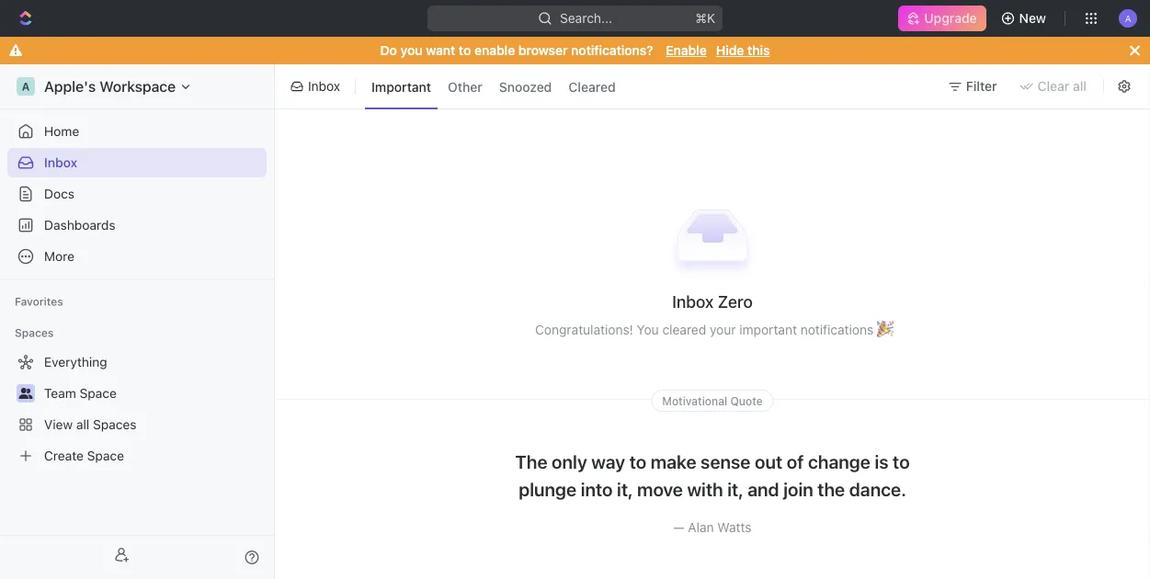 Task type: locate. For each thing, give the bounding box(es) containing it.
1 horizontal spatial it,
[[728, 479, 744, 500]]

tree containing everything
[[7, 348, 267, 471]]

spaces up create space link
[[93, 417, 137, 432]]

inbox up cleared
[[673, 292, 714, 312]]

to
[[459, 43, 471, 58], [630, 451, 647, 473], [893, 451, 910, 473]]

congratulations!
[[536, 322, 634, 338]]

0 vertical spatial space
[[80, 386, 117, 401]]

it, right into
[[617, 479, 633, 500]]

all
[[1074, 79, 1087, 94], [76, 417, 89, 432]]

change
[[809, 451, 871, 473]]

dashboards link
[[7, 211, 267, 240]]

all right view
[[76, 417, 89, 432]]

1 vertical spatial all
[[76, 417, 89, 432]]

workspace
[[100, 78, 176, 95]]

spaces
[[15, 327, 54, 339], [93, 417, 137, 432]]

quote
[[731, 395, 763, 408]]

filter button
[[941, 72, 1009, 101]]

1 vertical spatial space
[[87, 449, 124, 464]]

0 vertical spatial spaces
[[15, 327, 54, 339]]

new
[[1020, 11, 1047, 26]]

it, left 'and'
[[728, 479, 744, 500]]

space down view all spaces at the left bottom of page
[[87, 449, 124, 464]]

to right want
[[459, 43, 471, 58]]

dance.
[[850, 479, 907, 500]]

0 horizontal spatial spaces
[[15, 327, 54, 339]]

1 vertical spatial inbox
[[44, 155, 77, 170]]

0 horizontal spatial all
[[76, 417, 89, 432]]

this
[[748, 43, 771, 58]]

1 horizontal spatial inbox
[[308, 79, 340, 94]]

watts
[[718, 520, 752, 535]]

more
[[44, 249, 75, 264]]

space up view all spaces at the left bottom of page
[[80, 386, 117, 401]]

the
[[516, 451, 548, 473]]

0 vertical spatial a
[[1126, 13, 1132, 23]]

tab list containing important
[[362, 61, 626, 112]]

all inside button
[[1074, 79, 1087, 94]]

home
[[44, 124, 79, 139]]

congratulations! you cleared your important notifications 🎉
[[536, 322, 891, 338]]

1 horizontal spatial spaces
[[93, 417, 137, 432]]

browser
[[519, 43, 568, 58]]

all inside tree
[[76, 417, 89, 432]]

enable
[[666, 43, 707, 58]]

important
[[372, 79, 432, 94]]

other
[[448, 79, 483, 94]]

inbox inside sidebar navigation
[[44, 155, 77, 170]]

apple's workspace, , element
[[17, 77, 35, 96]]

want
[[426, 43, 456, 58]]

2 horizontal spatial inbox
[[673, 292, 714, 312]]

favorites button
[[7, 291, 71, 313]]

the
[[818, 479, 846, 500]]

spaces down favorites at the bottom
[[15, 327, 54, 339]]

sense
[[701, 451, 751, 473]]

is
[[875, 451, 889, 473]]

snoozed
[[499, 79, 552, 94]]

—
[[674, 520, 685, 535]]

inbox down home
[[44, 155, 77, 170]]

view all spaces
[[44, 417, 137, 432]]

to right is
[[893, 451, 910, 473]]

0 horizontal spatial a
[[22, 80, 30, 93]]

inbox left important button
[[308, 79, 340, 94]]

you
[[637, 322, 659, 338]]

tree
[[7, 348, 267, 471]]

1 horizontal spatial to
[[630, 451, 647, 473]]

0 horizontal spatial to
[[459, 43, 471, 58]]

upgrade link
[[899, 6, 987, 31]]

all right clear
[[1074, 79, 1087, 94]]

space
[[80, 386, 117, 401], [87, 449, 124, 464]]

your
[[710, 322, 737, 338]]

0 horizontal spatial it,
[[617, 479, 633, 500]]

a button
[[1114, 4, 1144, 33]]

alan
[[688, 520, 714, 535]]

everything
[[44, 355, 107, 370]]

— alan watts
[[674, 520, 752, 535]]

1 horizontal spatial all
[[1074, 79, 1087, 94]]

motivational
[[663, 395, 728, 408]]

home link
[[7, 117, 267, 146]]

tab list
[[362, 61, 626, 112]]

0 vertical spatial inbox
[[308, 79, 340, 94]]

a
[[1126, 13, 1132, 23], [22, 80, 30, 93]]

inbox
[[308, 79, 340, 94], [44, 155, 77, 170], [673, 292, 714, 312]]

to right way
[[630, 451, 647, 473]]

apple's
[[44, 78, 96, 95]]

only
[[552, 451, 588, 473]]

1 horizontal spatial a
[[1126, 13, 1132, 23]]

other button
[[442, 72, 489, 101]]

0 vertical spatial all
[[1074, 79, 1087, 94]]

0 horizontal spatial inbox
[[44, 155, 77, 170]]

motivational quote
[[663, 395, 763, 408]]

of
[[787, 451, 804, 473]]

2 vertical spatial inbox
[[673, 292, 714, 312]]

to for make
[[630, 451, 647, 473]]

new button
[[994, 4, 1058, 33]]

a inside navigation
[[22, 80, 30, 93]]

important button
[[365, 72, 438, 101]]

user group image
[[19, 388, 33, 399]]

1 vertical spatial a
[[22, 80, 30, 93]]

it,
[[617, 479, 633, 500], [728, 479, 744, 500]]

🎉
[[878, 322, 891, 338]]

1 vertical spatial spaces
[[93, 417, 137, 432]]

⌘k
[[696, 11, 716, 26]]

cleared
[[569, 79, 616, 94]]

the only way to make sense out of change is to plunge into it, move with it, and join the dance.
[[516, 451, 910, 500]]



Task type: describe. For each thing, give the bounding box(es) containing it.
important
[[740, 322, 798, 338]]

create space
[[44, 449, 124, 464]]

view
[[44, 417, 73, 432]]

plunge
[[519, 479, 577, 500]]

you
[[401, 43, 423, 58]]

snoozed button
[[493, 72, 559, 101]]

move
[[638, 479, 683, 500]]

docs link
[[7, 179, 267, 209]]

create space link
[[7, 442, 263, 471]]

inbox zero
[[673, 292, 753, 312]]

make
[[651, 451, 697, 473]]

sidebar navigation
[[0, 64, 279, 580]]

notifications?
[[572, 43, 654, 58]]

2 it, from the left
[[728, 479, 744, 500]]

all for clear
[[1074, 79, 1087, 94]]

out
[[755, 451, 783, 473]]

a inside dropdown button
[[1126, 13, 1132, 23]]

search...
[[560, 11, 613, 26]]

do
[[380, 43, 397, 58]]

enable
[[475, 43, 515, 58]]

team
[[44, 386, 76, 401]]

spaces inside tree
[[93, 417, 137, 432]]

clear
[[1038, 79, 1070, 94]]

all for view
[[76, 417, 89, 432]]

team space
[[44, 386, 117, 401]]

dashboards
[[44, 218, 116, 233]]

everything link
[[7, 348, 263, 377]]

team space link
[[44, 379, 263, 408]]

filter
[[967, 79, 998, 94]]

notifications
[[801, 322, 874, 338]]

favorites
[[15, 295, 63, 308]]

space for team space
[[80, 386, 117, 401]]

view all spaces link
[[7, 410, 263, 440]]

way
[[592, 451, 626, 473]]

do you want to enable browser notifications? enable hide this
[[380, 43, 771, 58]]

to for enable
[[459, 43, 471, 58]]

hide
[[717, 43, 745, 58]]

docs
[[44, 186, 75, 201]]

with
[[688, 479, 724, 500]]

more button
[[7, 242, 267, 271]]

inbox link
[[7, 148, 267, 178]]

tree inside sidebar navigation
[[7, 348, 267, 471]]

clear all button
[[1013, 72, 1099, 101]]

join
[[784, 479, 814, 500]]

1 it, from the left
[[617, 479, 633, 500]]

upgrade
[[925, 11, 978, 26]]

zero
[[718, 292, 753, 312]]

into
[[581, 479, 613, 500]]

2 horizontal spatial to
[[893, 451, 910, 473]]

cleared button
[[562, 72, 623, 101]]

create
[[44, 449, 84, 464]]

space for create space
[[87, 449, 124, 464]]

clear all
[[1038, 79, 1087, 94]]

apple's workspace
[[44, 78, 176, 95]]

and
[[748, 479, 780, 500]]

cleared
[[663, 322, 707, 338]]



Task type: vqa. For each thing, say whether or not it's contained in the screenshot.
inbox link
yes



